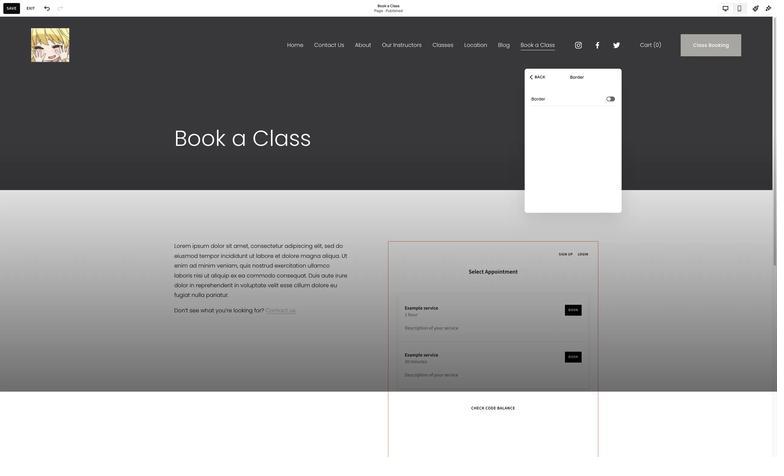 Task type: locate. For each thing, give the bounding box(es) containing it.
tools
[[27, 281, 38, 286]]

0 horizontal spatial class
[[36, 157, 47, 163]]

class inside button
[[36, 157, 47, 163]]

pages up tools
[[26, 267, 38, 273]]

linked left the is
[[40, 221, 51, 225]]

1 horizontal spatial book
[[378, 3, 387, 8]]

a inside button
[[33, 157, 35, 163]]

0 vertical spatial linked
[[19, 177, 35, 183]]

search
[[40, 200, 52, 204]]

a for book a class
[[33, 157, 35, 163]]

·
[[384, 8, 385, 13]]

but
[[51, 195, 57, 199]]

in
[[10, 200, 13, 204]]

pages down home
[[10, 28, 35, 38]]

1 horizontal spatial not
[[34, 221, 40, 225]]

not up these
[[10, 177, 18, 183]]

1 vertical spatial a
[[33, 157, 35, 163]]

border
[[570, 74, 584, 80], [532, 96, 545, 102]]

book
[[378, 3, 387, 8], [22, 157, 32, 163]]

learn more link
[[36, 205, 56, 209]]

exit
[[27, 6, 35, 10]]

the
[[14, 200, 20, 204]]

tab list
[[719, 3, 747, 13]]

website
[[10, 281, 26, 286]]

0 horizontal spatial linked
[[19, 177, 35, 183]]

pages
[[10, 28, 35, 38], [26, 267, 38, 273]]

blog
[[22, 144, 31, 149]]

1 horizontal spatial linked
[[40, 221, 51, 225]]

1 vertical spatial book
[[22, 157, 32, 163]]

1 vertical spatial class
[[36, 157, 47, 163]]

linked up "pages"
[[19, 177, 35, 183]]

0 vertical spatial class
[[390, 3, 400, 8]]

a for book a class page · published
[[387, 3, 390, 8]]

Border checkbox
[[607, 97, 611, 101]]

7.1
[[24, 297, 27, 302]]

add a new page to the "not linked" navigation group image
[[74, 177, 81, 183]]

back
[[535, 75, 546, 79]]

0 vertical spatial book
[[378, 3, 387, 8]]

system
[[10, 267, 25, 273]]

1 vertical spatial linked
[[40, 221, 51, 225]]

0 horizontal spatial a
[[33, 157, 35, 163]]

disabled
[[76, 190, 91, 195]]

protected,
[[33, 195, 51, 199]]

not
[[10, 177, 18, 183], [34, 221, 40, 225]]

0 horizontal spatial book
[[22, 157, 32, 163]]

a inside the book a class page · published
[[387, 3, 390, 8]]

1 horizontal spatial border
[[570, 74, 584, 80]]

more
[[47, 205, 56, 209]]

a
[[387, 3, 390, 8], [33, 157, 35, 163]]

pages inside button
[[26, 267, 38, 273]]

0 horizontal spatial border
[[532, 96, 545, 102]]

class down demo
[[36, 157, 47, 163]]

1 vertical spatial pages
[[26, 267, 38, 273]]

0 vertical spatial a
[[387, 3, 390, 8]]

class inside the book a class page · published
[[390, 3, 400, 8]]

utilities
[[10, 255, 27, 261]]

main
[[10, 50, 21, 56]]

not left the is
[[34, 221, 40, 225]]

book up the ·
[[378, 3, 387, 8]]

a up published
[[387, 3, 390, 8]]

linked
[[19, 177, 35, 183], [40, 221, 51, 225]]

save button
[[3, 3, 20, 14]]

1 horizontal spatial a
[[387, 3, 390, 8]]

book inside book a class button
[[22, 157, 32, 163]]

these pages are public unless they're disabled or password-protected, but they don't appear in the navigation. search engines can also discover them.
[[10, 190, 91, 209]]

0 vertical spatial not
[[10, 177, 18, 183]]

pages
[[21, 190, 32, 195]]

appear
[[76, 195, 88, 199]]

1 vertical spatial not
[[34, 221, 40, 225]]

are
[[33, 190, 39, 195]]

they
[[58, 195, 65, 199]]

0 horizontal spatial not
[[10, 177, 18, 183]]

save
[[7, 6, 17, 10]]

website tools
[[10, 281, 38, 286]]

a down blog demo
[[33, 157, 35, 163]]

website tools button
[[10, 277, 89, 290]]

class up published
[[390, 3, 400, 8]]

main navigation
[[10, 50, 48, 56]]

these
[[10, 190, 20, 195]]

book inside the book a class page · published
[[378, 3, 387, 8]]

book down blog
[[22, 157, 32, 163]]

class
[[390, 3, 400, 8], [36, 157, 47, 163]]

1 horizontal spatial class
[[390, 3, 400, 8]]

version 7.1
[[10, 297, 27, 302]]

book for book a class
[[22, 157, 32, 163]]



Task type: describe. For each thing, give the bounding box(es) containing it.
back button
[[528, 70, 547, 84]]

1 vertical spatial border
[[532, 96, 545, 102]]

linked for not linked is empty
[[40, 221, 51, 225]]

blog demo
[[22, 144, 43, 149]]

they're
[[63, 190, 75, 195]]

empty
[[55, 221, 65, 225]]

not linked
[[10, 177, 35, 183]]

0 vertical spatial pages
[[10, 28, 35, 38]]

book a class
[[22, 157, 47, 163]]

system pages
[[10, 267, 38, 273]]

discover
[[10, 205, 25, 209]]

linked for not linked
[[19, 177, 35, 183]]

learn
[[36, 205, 46, 209]]

not for not linked is empty
[[34, 221, 40, 225]]

or
[[10, 195, 14, 199]]

book a class button
[[0, 153, 99, 167]]

public
[[39, 190, 50, 195]]

home
[[12, 11, 23, 15]]

demo
[[33, 145, 43, 149]]

0 vertical spatial border
[[570, 74, 584, 80]]

navigation.
[[20, 200, 39, 204]]

not linked is empty
[[34, 221, 65, 225]]

can
[[68, 200, 74, 204]]

class for book a class page · published
[[390, 3, 400, 8]]

not for not linked
[[10, 177, 18, 183]]

them.
[[26, 205, 35, 209]]

book for book a class page · published
[[378, 3, 387, 8]]

exit button
[[23, 3, 38, 14]]

version
[[10, 297, 23, 302]]

engines
[[53, 200, 67, 204]]

also
[[75, 200, 82, 204]]

home button
[[0, 7, 30, 20]]

learn more
[[36, 205, 56, 209]]

password-
[[14, 195, 33, 199]]

unless
[[51, 190, 62, 195]]

don't
[[66, 195, 75, 199]]

book a class page · published
[[374, 3, 403, 13]]

is
[[52, 221, 54, 225]]

add a new page to the "main navigation" group image
[[74, 50, 81, 57]]

navigation
[[23, 50, 48, 56]]

page
[[374, 8, 383, 13]]

class for book a class
[[36, 157, 47, 163]]

system pages button
[[10, 263, 89, 277]]

published
[[386, 8, 403, 13]]



Task type: vqa. For each thing, say whether or not it's contained in the screenshot.
the top 'Border'
yes



